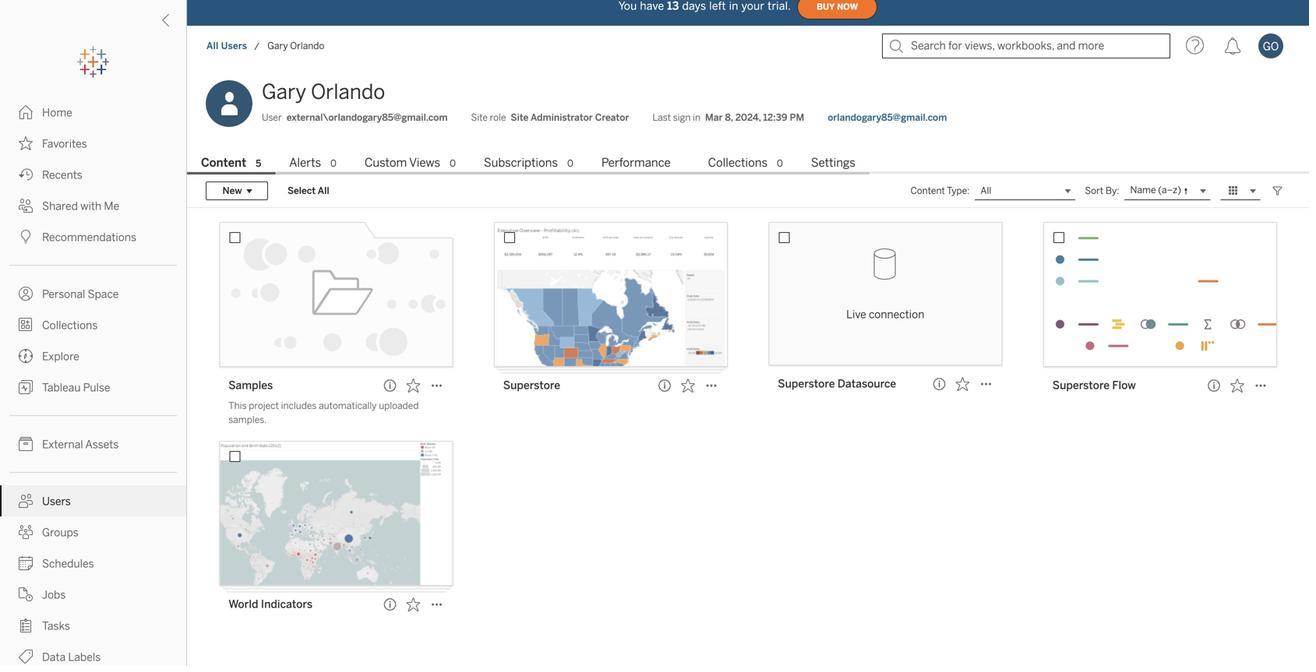 Task type: locate. For each thing, give the bounding box(es) containing it.
1 0 from the left
[[331, 163, 337, 175]]

tableau pulse link
[[0, 372, 186, 403]]

grid view image
[[1227, 189, 1241, 203]]

1 horizontal spatial content
[[911, 191, 945, 202]]

name
[[1131, 190, 1156, 201]]

gary orlando right the /
[[268, 46, 324, 57]]

1 horizontal spatial all
[[318, 191, 329, 202]]

groups link
[[0, 517, 186, 548]]

you
[[619, 5, 637, 18]]

favorites
[[42, 138, 87, 150]]

0 vertical spatial orlando
[[290, 46, 324, 57]]

all inside all users /
[[207, 46, 219, 57]]

users left the /
[[221, 46, 247, 57]]

1 vertical spatial gary orlando
[[262, 85, 385, 110]]

flow
[[1113, 385, 1136, 398]]

0 for collections
[[777, 163, 783, 175]]

site role site administrator creator
[[471, 117, 629, 129]]

0 right views
[[450, 163, 456, 175]]

samples image
[[219, 228, 453, 373]]

users up groups at the bottom left of the page
[[42, 495, 71, 508]]

1 vertical spatial gary
[[262, 85, 306, 110]]

1 horizontal spatial collections
[[708, 161, 768, 175]]

1 horizontal spatial in
[[729, 5, 739, 18]]

all users link
[[206, 44, 248, 59]]

1 site from the left
[[471, 117, 488, 129]]

datasource
[[838, 383, 897, 396]]

gary orlando inside main content
[[262, 85, 385, 110]]

user
[[262, 117, 282, 129]]

0
[[331, 163, 337, 175], [450, 163, 456, 175], [567, 163, 574, 175], [777, 163, 783, 175]]

left
[[710, 5, 726, 18]]

your
[[742, 5, 765, 18]]

1 vertical spatial users
[[42, 495, 71, 508]]

all right select
[[318, 191, 329, 202]]

site right role
[[511, 117, 529, 129]]

collections down "personal"
[[42, 319, 98, 332]]

2 horizontal spatial all
[[981, 191, 992, 202]]

1 horizontal spatial users
[[221, 46, 247, 57]]

1 vertical spatial content
[[911, 191, 945, 202]]

orlando
[[290, 46, 324, 57], [311, 85, 385, 110]]

sort
[[1085, 191, 1104, 202]]

this
[[229, 406, 247, 417]]

new
[[223, 191, 242, 202]]

0 down administrator
[[567, 163, 574, 175]]

superstore for superstore datasource
[[778, 383, 835, 396]]

custom views
[[365, 161, 440, 175]]

gary
[[268, 46, 288, 57], [262, 85, 306, 110]]

labels
[[68, 651, 101, 664]]

explore
[[42, 350, 79, 363]]

superstore flow
[[1053, 385, 1136, 398]]

orlando right the /
[[290, 46, 324, 57]]

0 vertical spatial gary
[[268, 46, 288, 57]]

gary inside main content
[[262, 85, 306, 110]]

data labels
[[42, 651, 101, 664]]

navigation panel element
[[0, 47, 186, 666]]

3 0 from the left
[[567, 163, 574, 175]]

content type:
[[911, 191, 970, 202]]

content left type:
[[911, 191, 945, 202]]

0 horizontal spatial collections
[[42, 319, 98, 332]]

in right sign
[[693, 117, 701, 129]]

buy
[[817, 8, 835, 17]]

0 vertical spatial collections
[[708, 161, 768, 175]]

all right type:
[[981, 191, 992, 202]]

site left role
[[471, 117, 488, 129]]

0 horizontal spatial all
[[207, 46, 219, 57]]

2024,
[[736, 117, 761, 129]]

you have 13 days left in your trial.
[[619, 5, 791, 18]]

1 horizontal spatial superstore
[[778, 383, 835, 396]]

superstore for superstore
[[503, 385, 560, 398]]

last sign in mar 8, 2024, 12:39 pm
[[653, 117, 805, 129]]

shared with me
[[42, 200, 119, 213]]

user external\orlandogary85@gmail.com
[[262, 117, 448, 129]]

2 horizontal spatial superstore
[[1053, 385, 1110, 398]]

0 right alerts
[[331, 163, 337, 175]]

subscriptions
[[484, 161, 558, 175]]

automatically
[[319, 406, 377, 417]]

tasks link
[[0, 610, 186, 641]]

all inside all dropdown button
[[981, 191, 992, 202]]

tableau pulse
[[42, 382, 110, 394]]

personal
[[42, 288, 85, 301]]

2 0 from the left
[[450, 163, 456, 175]]

all button
[[975, 187, 1076, 206]]

in right left
[[729, 5, 739, 18]]

content
[[201, 161, 246, 175], [911, 191, 945, 202]]

1 vertical spatial in
[[693, 117, 701, 129]]

gary orlando main content
[[187, 72, 1309, 666]]

schedules
[[42, 558, 94, 571]]

alerts
[[289, 161, 321, 175]]

0 down 12:39
[[777, 163, 783, 175]]

creator
[[595, 117, 629, 129]]

project
[[249, 406, 279, 417]]

0 vertical spatial content
[[201, 161, 246, 175]]

in
[[729, 5, 739, 18], [693, 117, 701, 129]]

gary right the /
[[268, 46, 288, 57]]

0 horizontal spatial content
[[201, 161, 246, 175]]

jobs link
[[0, 579, 186, 610]]

content inside the "sub-spaces" tab list
[[201, 161, 246, 175]]

0 vertical spatial gary orlando
[[268, 46, 324, 57]]

samples.
[[229, 420, 267, 431]]

0 horizontal spatial in
[[693, 117, 701, 129]]

site
[[471, 117, 488, 129], [511, 117, 529, 129]]

all for all users /
[[207, 46, 219, 57]]

all left the /
[[207, 46, 219, 57]]

orlandogary85@gmail.com link
[[828, 116, 947, 130]]

5
[[256, 163, 261, 175]]

main navigation. press the up and down arrow keys to access links. element
[[0, 97, 186, 666]]

users
[[221, 46, 247, 57], [42, 495, 71, 508]]

0 horizontal spatial superstore
[[503, 385, 560, 398]]

schedules link
[[0, 548, 186, 579]]

home link
[[0, 97, 186, 128]]

tableau
[[42, 382, 81, 394]]

groups
[[42, 527, 79, 539]]

users inside all users /
[[221, 46, 247, 57]]

have
[[640, 5, 664, 18]]

all for all
[[981, 191, 992, 202]]

0 vertical spatial users
[[221, 46, 247, 57]]

explore link
[[0, 341, 186, 372]]

collections inside the "sub-spaces" tab list
[[708, 161, 768, 175]]

0 horizontal spatial users
[[42, 495, 71, 508]]

collections down 8,
[[708, 161, 768, 175]]

1 vertical spatial orlando
[[311, 85, 385, 110]]

days
[[682, 5, 706, 18]]

content up new
[[201, 161, 246, 175]]

0 horizontal spatial site
[[471, 117, 488, 129]]

orlando up user external\orlandogary85@gmail.com
[[311, 85, 385, 110]]

gary orlando up user external\orlandogary85@gmail.com
[[262, 85, 385, 110]]

administrator
[[531, 117, 593, 129]]

content for content type:
[[911, 191, 945, 202]]

gary up the user
[[262, 85, 306, 110]]

1 horizontal spatial site
[[511, 117, 529, 129]]

4 0 from the left
[[777, 163, 783, 175]]

1 vertical spatial collections
[[42, 319, 98, 332]]

tasks
[[42, 620, 70, 633]]



Task type: describe. For each thing, give the bounding box(es) containing it.
name (a–z) button
[[1124, 187, 1211, 206]]

recents link
[[0, 159, 186, 190]]

data labels link
[[0, 641, 186, 666]]

this project includes automatically uploaded samples.
[[229, 406, 419, 431]]

jobs
[[42, 589, 66, 602]]

live connection
[[847, 314, 925, 327]]

performance
[[602, 161, 671, 175]]

12:39
[[763, 117, 788, 129]]

users inside main navigation. press the up and down arrow keys to access links. element
[[42, 495, 71, 508]]

superstore datasource
[[778, 383, 897, 396]]

users link
[[0, 486, 186, 517]]

name (a–z)
[[1131, 190, 1182, 201]]

pulse
[[83, 382, 110, 394]]

0 for subscriptions
[[567, 163, 574, 175]]

0 for alerts
[[331, 163, 337, 175]]

8,
[[725, 117, 733, 129]]

personal space link
[[0, 278, 186, 309]]

world indicators
[[229, 604, 313, 617]]

views
[[409, 161, 440, 175]]

0 for custom views
[[450, 163, 456, 175]]

with
[[80, 200, 101, 213]]

2 site from the left
[[511, 117, 529, 129]]

last
[[653, 117, 671, 129]]

trial.
[[768, 5, 791, 18]]

includes
[[281, 406, 317, 417]]

personal space
[[42, 288, 119, 301]]

recommendations link
[[0, 221, 186, 253]]

now
[[837, 8, 858, 17]]

Search for views, workbooks, and more text field
[[882, 39, 1171, 64]]

external assets
[[42, 438, 119, 451]]

mar
[[705, 117, 723, 129]]

external
[[42, 438, 83, 451]]

role
[[490, 117, 506, 129]]

sub-spaces tab list
[[187, 160, 1309, 180]]

superstore for superstore flow
[[1053, 385, 1110, 398]]

orlando inside gary orlando main content
[[311, 85, 385, 110]]

orlandogary85@gmail.com
[[828, 117, 947, 129]]

0 vertical spatial in
[[729, 5, 739, 18]]

buy now
[[817, 8, 858, 17]]

collections inside main navigation. press the up and down arrow keys to access links. element
[[42, 319, 98, 332]]

all inside 'select all' button
[[318, 191, 329, 202]]

shared with me link
[[0, 190, 186, 221]]

live
[[847, 314, 867, 327]]

world
[[229, 604, 258, 617]]

select all button
[[277, 187, 340, 206]]

me
[[104, 200, 119, 213]]

recommendations
[[42, 231, 136, 244]]

content for content
[[201, 161, 246, 175]]

/
[[254, 46, 259, 58]]

new button
[[206, 187, 268, 206]]

space
[[88, 288, 119, 301]]

external assets link
[[0, 429, 186, 460]]

13
[[667, 5, 679, 18]]

pm
[[790, 117, 805, 129]]

by:
[[1106, 191, 1120, 202]]

shared
[[42, 200, 78, 213]]

custom
[[365, 161, 407, 175]]

all users /
[[207, 46, 259, 58]]

settings
[[811, 161, 856, 175]]

sort by:
[[1085, 191, 1120, 202]]

recents
[[42, 169, 82, 182]]

select all
[[288, 191, 329, 202]]

sign
[[673, 117, 691, 129]]

uploaded
[[379, 406, 419, 417]]

connection
[[869, 314, 925, 327]]

collections link
[[0, 309, 186, 341]]

samples
[[229, 385, 273, 398]]

favorites link
[[0, 128, 186, 159]]

external\orlandogary85@gmail.com
[[287, 117, 448, 129]]

type:
[[947, 191, 970, 202]]

buy now button
[[797, 0, 878, 25]]

in inside gary orlando main content
[[693, 117, 701, 129]]

(a–z)
[[1158, 190, 1182, 201]]

home
[[42, 106, 72, 119]]

assets
[[85, 438, 119, 451]]



Task type: vqa. For each thing, say whether or not it's contained in the screenshot.
main content
no



